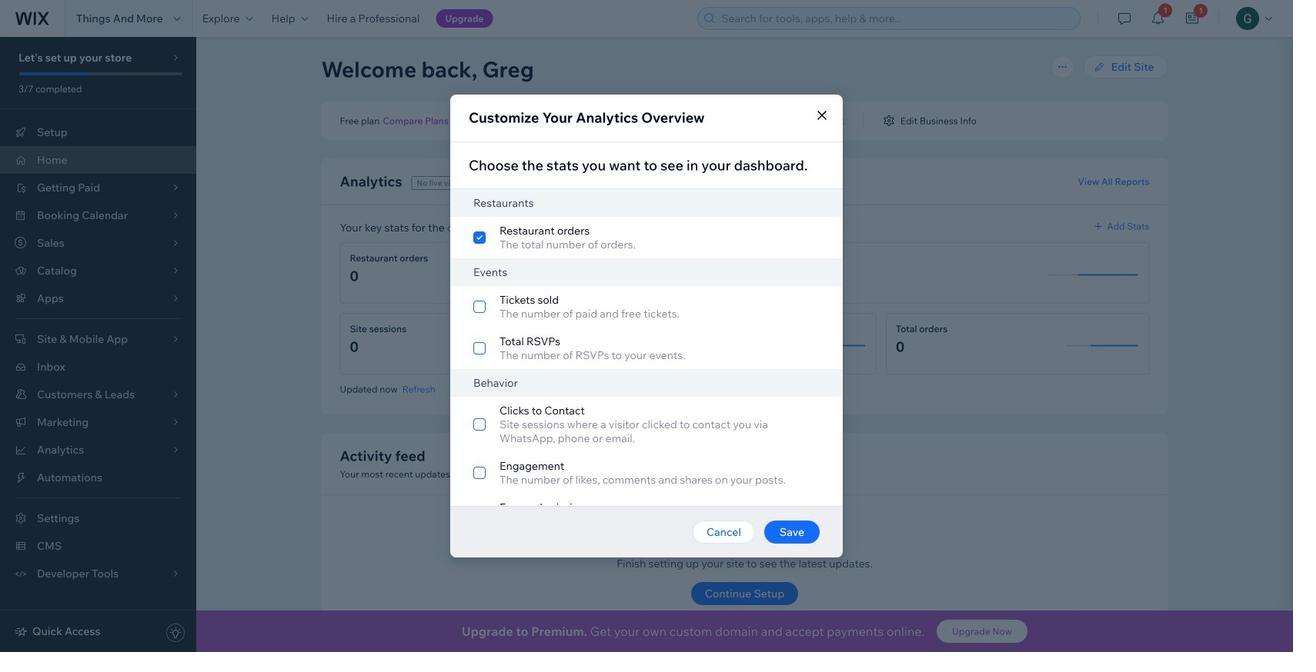 Task type: vqa. For each thing, say whether or not it's contained in the screenshot.
option
yes



Task type: locate. For each thing, give the bounding box(es) containing it.
Search for tools, apps, help & more... field
[[717, 8, 1076, 29]]

None checkbox
[[450, 217, 843, 259]]

sidebar element
[[0, 37, 196, 653]]

None checkbox
[[450, 286, 843, 328], [450, 328, 843, 370], [450, 397, 843, 453], [450, 453, 843, 494], [450, 494, 843, 536], [450, 286, 843, 328], [450, 328, 843, 370], [450, 397, 843, 453], [450, 453, 843, 494], [450, 494, 843, 536]]



